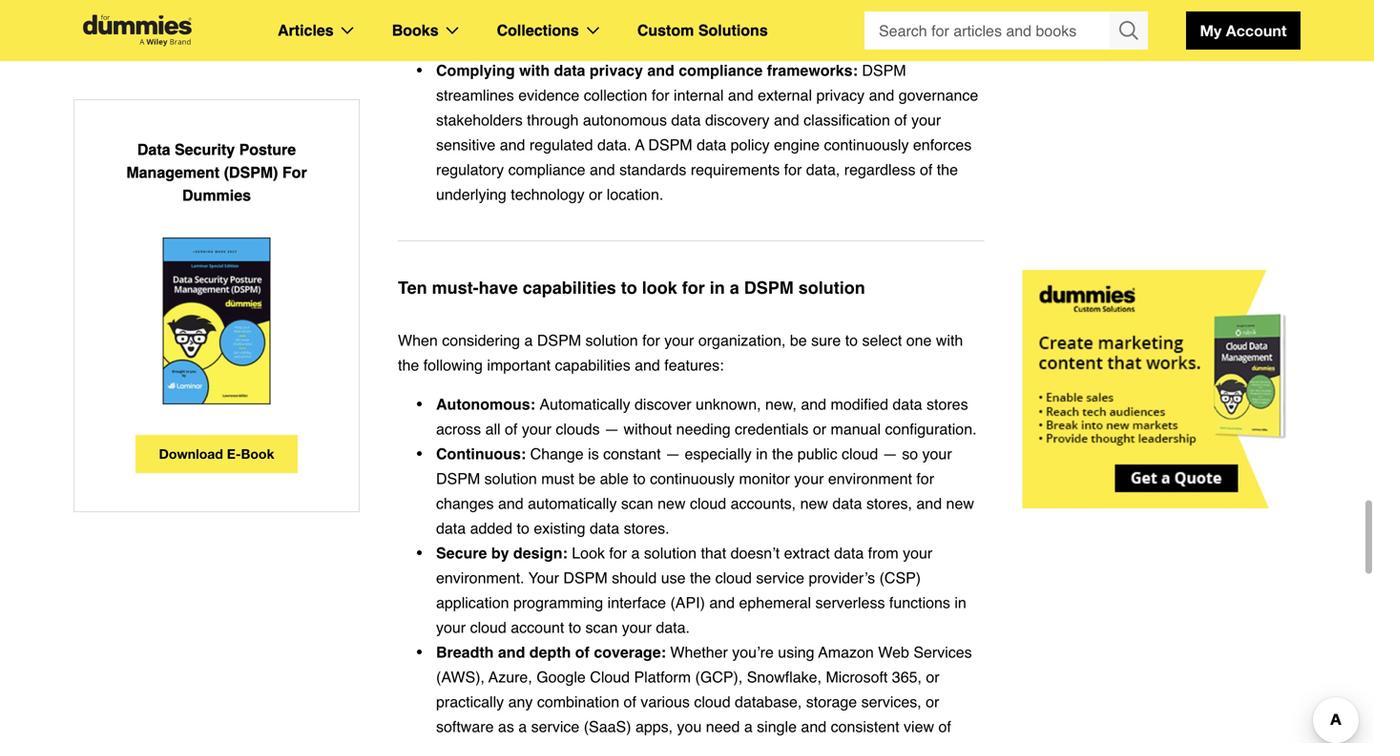 Task type: describe. For each thing, give the bounding box(es) containing it.
and up classification
[[869, 86, 894, 104]]

clouds,
[[553, 743, 602, 743]]

services
[[914, 644, 972, 661]]

solutions
[[698, 21, 768, 39]]

frameworks:
[[767, 62, 858, 79]]

provider's
[[809, 569, 875, 587]]

cloud up the that on the right bottom
[[690, 495, 726, 512]]

organization,
[[698, 332, 786, 349]]

organizational
[[728, 743, 823, 743]]

autonomous
[[583, 111, 667, 129]]

streamlines
[[436, 86, 514, 104]]

your down interface
[[622, 619, 652, 637]]

or inside dspm streamlines evidence collection for internal and external privacy and governance stakeholders through autonomous data discovery and classification of your sensitive and regulated data. a dspm data policy engine continuously enforces regulatory compliance and standards requirements for data, regardless of the underlying technology or location.
[[589, 186, 602, 203]]

and down need
[[698, 743, 724, 743]]

dummies
[[182, 187, 251, 204]]

stakeholders
[[436, 111, 523, 129]]

continuously inside change is constant — especially in the public cloud — so your dspm solution must be able to continuously monitor your environment for changes and automatically scan new cloud accounts, new data stores, and new data added to existing data stores.
[[650, 470, 735, 488]]

needing
[[676, 420, 731, 438]]

whether
[[670, 644, 728, 661]]

data down 'internal'
[[671, 111, 701, 129]]

(api)
[[670, 594, 705, 612]]

to inside when considering a dspm solution for your organization, be sure to select one with the following important capabilities and features:
[[845, 332, 858, 349]]

data down the environment
[[832, 495, 862, 512]]

functions
[[889, 594, 950, 612]]

google
[[537, 668, 586, 686]]

solution up the sure
[[799, 278, 865, 298]]

regulatory
[[436, 161, 504, 178]]

automatically
[[528, 495, 617, 512]]

cloud
[[590, 668, 630, 686]]

stores.
[[624, 520, 670, 537]]

software
[[436, 718, 494, 736]]

2 new from the left
[[800, 495, 828, 512]]

to left look
[[621, 278, 637, 298]]

the inside look for a solution that doesn't extract data from your environment. your dspm should use the cloud service provider's (csp) application programming interface (api) and ephemeral serverless functions in your cloud account to scan your data.
[[690, 569, 711, 587]]

for down complying with data privacy and compliance frameworks:
[[652, 86, 670, 104]]

environment.
[[436, 569, 524, 587]]

as
[[498, 718, 514, 736]]

and down stakeholders
[[500, 136, 525, 154]]

download e-book
[[159, 446, 274, 462]]

solution inside change is constant — especially in the public cloud — so your dspm solution must be able to continuously monitor your environment for changes and automatically scan new cloud accounts, new data stores, and new data added to existing data stores.
[[484, 470, 537, 488]]

open collections list image
[[587, 27, 599, 34]]

1 horizontal spatial compliance
[[679, 62, 763, 79]]

a up "organization,"
[[730, 278, 739, 298]]

be inside when considering a dspm solution for your organization, be sure to select one with the following important capabilities and features:
[[790, 332, 807, 349]]

1 horizontal spatial —
[[665, 445, 680, 463]]

0 vertical spatial in
[[710, 278, 725, 298]]

(gcp),
[[695, 668, 743, 686]]

azure,
[[489, 668, 532, 686]]

in inside look for a solution that doesn't extract data from your environment. your dspm should use the cloud service provider's (csp) application programming interface (api) and ephemeral serverless functions in your cloud account to scan your data.
[[955, 594, 967, 612]]

without
[[624, 420, 672, 438]]

look
[[642, 278, 677, 298]]

data. inside dspm streamlines evidence collection for internal and external privacy and governance stakeholders through autonomous data discovery and classification of your sensitive and regulated data. a dspm data policy engine continuously enforces regulatory compliance and standards requirements for data, regardless of the underlying technology or location.
[[597, 136, 631, 154]]

all
[[485, 420, 501, 438]]

solution inside when considering a dspm solution for your organization, be sure to select one with the following important capabilities and features:
[[585, 332, 638, 349]]

with inside when considering a dspm solution for your organization, be sure to select one with the following important capabilities and features:
[[936, 332, 963, 349]]

solution inside look for a solution that doesn't extract data from your environment. your dspm should use the cloud service provider's (csp) application programming interface (api) and ephemeral serverless functions in your cloud account to scan your data.
[[644, 544, 697, 562]]

programming
[[513, 594, 603, 612]]

discover
[[635, 396, 691, 413]]

to right able
[[633, 470, 646, 488]]

stores
[[927, 396, 968, 413]]

data inside automatically discover unknown, new, and modified data stores across all of your clouds — without needing credentials or manual configuration.
[[893, 396, 922, 413]]

apps,
[[636, 718, 673, 736]]

use
[[661, 569, 686, 587]]

to up "design:"
[[517, 520, 530, 537]]

of down governance
[[894, 111, 907, 129]]

a inside when considering a dspm solution for your organization, be sure to select one with the following important capabilities and features:
[[524, 332, 533, 349]]

data
[[137, 141, 170, 158]]

dspm up standards
[[648, 136, 692, 154]]

accounts,
[[731, 495, 796, 512]]

application
[[436, 594, 509, 612]]

have
[[479, 278, 518, 298]]

able
[[600, 470, 629, 488]]

through
[[527, 111, 579, 129]]

microsoft
[[826, 668, 888, 686]]

internal
[[674, 86, 724, 104]]

service inside look for a solution that doesn't extract data from your environment. your dspm should use the cloud service provider's (csp) application programming interface (api) and ephemeral serverless functions in your cloud account to scan your data.
[[756, 569, 804, 587]]

articles
[[278, 21, 334, 39]]

your
[[528, 569, 559, 587]]

depth
[[529, 644, 571, 661]]

ephemeral
[[739, 594, 811, 612]]

a inside look for a solution that doesn't extract data from your environment. your dspm should use the cloud service provider's (csp) application programming interface (api) and ephemeral serverless functions in your cloud account to scan your data.
[[631, 544, 640, 562]]

monitor
[[739, 470, 790, 488]]

data,
[[806, 161, 840, 178]]

to inside look for a solution that doesn't extract data from your environment. your dspm should use the cloud service provider's (csp) application programming interface (api) and ephemeral serverless functions in your cloud account to scan your data.
[[569, 619, 581, 637]]

classification
[[804, 111, 890, 129]]

must
[[541, 470, 574, 488]]

close this dialog image
[[1346, 666, 1365, 685]]

for inside change is constant — especially in the public cloud — so your dspm solution must be able to continuously monitor your environment for changes and automatically scan new cloud accounts, new data stores, and new data added to existing data stores.
[[916, 470, 934, 488]]

sure
[[811, 332, 841, 349]]

dspm inside change is constant — especially in the public cloud — so your dspm solution must be able to continuously monitor your environment for changes and automatically scan new cloud accounts, new data stores, and new data added to existing data stores.
[[436, 470, 480, 488]]

for inside look for a solution that doesn't extract data from your environment. your dspm should use the cloud service provider's (csp) application programming interface (api) and ephemeral serverless functions in your cloud account to scan your data.
[[609, 544, 627, 562]]

cloud down manual
[[842, 445, 878, 463]]

book image image
[[163, 238, 271, 405]]

when considering a dspm solution for your organization, be sure to select one with the following important capabilities and features:
[[398, 332, 963, 374]]

data up the requirements
[[697, 136, 726, 154]]

cloud inside whether you're using amazon web services (aws), azure, google cloud platform (gcp), snowflake, microsoft 365, or practically any combination of various cloud database, storage services, or software as a service (saas) apps, you need a single and consistent view of your data across clouds, geographies, and organizational boundaries to eval
[[694, 693, 731, 711]]

books
[[392, 21, 439, 39]]

dspm up "organization,"
[[744, 278, 794, 298]]

configuration.
[[885, 420, 977, 438]]

evidence
[[518, 86, 580, 104]]

data up evidence
[[554, 62, 585, 79]]

for right look
[[682, 278, 705, 298]]

complying with data privacy and compliance frameworks:
[[436, 62, 862, 79]]

that
[[701, 544, 726, 562]]

data. inside look for a solution that doesn't extract data from your environment. your dspm should use the cloud service provider's (csp) application programming interface (api) and ephemeral serverless functions in your cloud account to scan your data.
[[656, 619, 690, 637]]

a right 'as'
[[518, 718, 527, 736]]

2 horizontal spatial —
[[882, 445, 898, 463]]

advertisement element
[[1023, 270, 1309, 509]]

(saas)
[[584, 718, 631, 736]]

for down engine at the right top
[[784, 161, 802, 178]]

you
[[677, 718, 702, 736]]

my
[[1200, 21, 1222, 40]]

0 vertical spatial privacy
[[590, 62, 643, 79]]

1 new from the left
[[658, 495, 686, 512]]

should
[[612, 569, 657, 587]]

management
[[126, 164, 220, 181]]

automatically discover unknown, new, and modified data stores across all of your clouds — without needing credentials or manual configuration.
[[436, 396, 977, 438]]

data up look
[[590, 520, 619, 537]]

e-
[[227, 446, 241, 462]]

or inside automatically discover unknown, new, and modified data stores across all of your clouds — without needing credentials or manual configuration.
[[813, 420, 827, 438]]

your up (csp) at the right bottom
[[903, 544, 933, 562]]

and down external
[[774, 111, 799, 129]]

365,
[[892, 668, 922, 686]]

the inside change is constant — especially in the public cloud — so your dspm solution must be able to continuously monitor your environment for changes and automatically scan new cloud accounts, new data stores, and new data added to existing data stores.
[[772, 445, 793, 463]]

collection
[[584, 86, 647, 104]]

cloud down application
[[470, 619, 507, 637]]

technology
[[511, 186, 585, 203]]

logo image
[[73, 15, 201, 46]]

scan inside look for a solution that doesn't extract data from your environment. your dspm should use the cloud service provider's (csp) application programming interface (api) and ephemeral serverless functions in your cloud account to scan your data.
[[586, 619, 618, 637]]

open book categories image
[[446, 27, 459, 34]]

snowflake,
[[747, 668, 822, 686]]

data inside look for a solution that doesn't extract data from your environment. your dspm should use the cloud service provider's (csp) application programming interface (api) and ephemeral serverless functions in your cloud account to scan your data.
[[834, 544, 864, 562]]

my account link
[[1186, 11, 1301, 50]]

discovery
[[705, 111, 770, 129]]

secure by design:
[[436, 544, 572, 562]]

credentials
[[735, 420, 809, 438]]

of down cloud
[[624, 693, 636, 711]]

for inside when considering a dspm solution for your organization, be sure to select one with the following important capabilities and features:
[[642, 332, 660, 349]]

your inside when considering a dspm solution for your organization, be sure to select one with the following important capabilities and features:
[[664, 332, 694, 349]]

your up breadth at bottom left
[[436, 619, 466, 637]]

my account
[[1200, 21, 1287, 40]]



Task type: vqa. For each thing, say whether or not it's contained in the screenshot.


Task type: locate. For each thing, give the bounding box(es) containing it.
for up should
[[609, 544, 627, 562]]

0 horizontal spatial be
[[579, 470, 596, 488]]

and down custom
[[647, 62, 675, 79]]

coverage:
[[594, 644, 666, 661]]

open article categories image
[[341, 27, 354, 34]]

book
[[241, 446, 274, 462]]

for down look
[[642, 332, 660, 349]]

your up the change
[[522, 420, 552, 438]]

collections
[[497, 21, 579, 39]]

of right depth
[[575, 644, 590, 661]]

capabilities right have
[[523, 278, 616, 298]]

dspm up changes
[[436, 470, 480, 488]]

— up constant
[[604, 420, 619, 438]]

continuously down especially
[[650, 470, 735, 488]]

0 horizontal spatial service
[[531, 718, 580, 736]]

and down storage
[[801, 718, 827, 736]]

need
[[706, 718, 740, 736]]

breadth
[[436, 644, 494, 661]]

0 horizontal spatial data.
[[597, 136, 631, 154]]

constant
[[603, 445, 661, 463]]

compliance inside dspm streamlines evidence collection for internal and external privacy and governance stakeholders through autonomous data discovery and classification of your sensitive and regulated data. a dspm data policy engine continuously enforces regulatory compliance and standards requirements for data, regardless of the underlying technology or location.
[[508, 161, 585, 178]]

1 vertical spatial data.
[[656, 619, 690, 637]]

for
[[652, 86, 670, 104], [784, 161, 802, 178], [682, 278, 705, 298], [642, 332, 660, 349], [916, 470, 934, 488], [609, 544, 627, 562]]

(aws),
[[436, 668, 485, 686]]

storage
[[806, 693, 857, 711]]

engine
[[774, 136, 820, 154]]

dspm down look
[[563, 569, 608, 587]]

in inside change is constant — especially in the public cloud — so your dspm solution must be able to continuously monitor your environment for changes and automatically scan new cloud accounts, new data stores, and new data added to existing data stores.
[[756, 445, 768, 463]]

amazon
[[818, 644, 874, 661]]

security
[[175, 141, 235, 158]]

compliance up technology
[[508, 161, 585, 178]]

1 vertical spatial compliance
[[508, 161, 585, 178]]

or up view
[[926, 693, 939, 711]]

features:
[[664, 356, 724, 374]]

data up secure
[[436, 520, 466, 537]]

your down software
[[436, 743, 466, 743]]

0 vertical spatial continuously
[[824, 136, 909, 154]]

capabilities
[[523, 278, 616, 298], [555, 356, 630, 374]]

standards
[[619, 161, 686, 178]]

platform
[[634, 668, 691, 686]]

dspm up governance
[[862, 62, 906, 79]]

regulated
[[529, 136, 593, 154]]

a up should
[[631, 544, 640, 562]]

data inside whether you're using amazon web services (aws), azure, google cloud platform (gcp), snowflake, microsoft 365, or practically any combination of various cloud database, storage services, or software as a service (saas) apps, you need a single and consistent view of your data across clouds, geographies, and organizational boundaries to eval
[[470, 743, 500, 743]]

in right look
[[710, 278, 725, 298]]

download
[[159, 446, 223, 462]]

of
[[894, 111, 907, 129], [920, 161, 933, 178], [505, 420, 518, 438], [575, 644, 590, 661], [624, 693, 636, 711], [939, 718, 951, 736]]

1 horizontal spatial data.
[[656, 619, 690, 637]]

1 vertical spatial be
[[579, 470, 596, 488]]

in right functions
[[955, 594, 967, 612]]

and inside look for a solution that doesn't extract data from your environment. your dspm should use the cloud service provider's (csp) application programming interface (api) and ephemeral serverless functions in your cloud account to scan your data.
[[709, 594, 735, 612]]

new down public
[[800, 495, 828, 512]]

1 horizontal spatial new
[[800, 495, 828, 512]]

for down so at bottom right
[[916, 470, 934, 488]]

capabilities up the automatically
[[555, 356, 630, 374]]

1 vertical spatial capabilities
[[555, 356, 630, 374]]

0 vertical spatial service
[[756, 569, 804, 587]]

your inside whether you're using amazon web services (aws), azure, google cloud platform (gcp), snowflake, microsoft 365, or practically any combination of various cloud database, storage services, or software as a service (saas) apps, you need a single and consistent view of your data across clouds, geographies, and organizational boundaries to eval
[[436, 743, 466, 743]]

solution up use
[[644, 544, 697, 562]]

new right stores,
[[946, 495, 974, 512]]

boundaries
[[827, 743, 903, 743]]

be left the sure
[[790, 332, 807, 349]]

Search for articles and books text field
[[865, 11, 1112, 50]]

0 vertical spatial data.
[[597, 136, 631, 154]]

0 horizontal spatial with
[[519, 62, 550, 79]]

or left location.
[[589, 186, 602, 203]]

cloud down the that on the right bottom
[[715, 569, 752, 587]]

account
[[511, 619, 564, 637]]

and up discover
[[635, 356, 660, 374]]

your down public
[[794, 470, 824, 488]]

breadth and depth of coverage:
[[436, 644, 670, 661]]

0 horizontal spatial in
[[710, 278, 725, 298]]

0 horizontal spatial across
[[436, 420, 481, 438]]

single
[[757, 718, 797, 736]]

of inside automatically discover unknown, new, and modified data stores across all of your clouds — without needing credentials or manual configuration.
[[505, 420, 518, 438]]

continuously up the regardless
[[824, 136, 909, 154]]

dspm
[[862, 62, 906, 79], [648, 136, 692, 154], [744, 278, 794, 298], [537, 332, 581, 349], [436, 470, 480, 488], [563, 569, 608, 587]]

and up added
[[498, 495, 524, 512]]

a up important
[[524, 332, 533, 349]]

service up the 'ephemeral'
[[756, 569, 804, 587]]

1 vertical spatial across
[[504, 743, 549, 743]]

data security posture management (dspm) for dummies
[[126, 141, 307, 204]]

0 vertical spatial compliance
[[679, 62, 763, 79]]

a
[[635, 136, 645, 154]]

with up evidence
[[519, 62, 550, 79]]

service inside whether you're using amazon web services (aws), azure, google cloud platform (gcp), snowflake, microsoft 365, or practically any combination of various cloud database, storage services, or software as a service (saas) apps, you need a single and consistent view of your data across clouds, geographies, and organizational boundaries to eval
[[531, 718, 580, 736]]

using
[[778, 644, 815, 661]]

1 vertical spatial privacy
[[816, 86, 865, 104]]

of down enforces
[[920, 161, 933, 178]]

by
[[491, 544, 509, 562]]

0 horizontal spatial privacy
[[590, 62, 643, 79]]

dspm streamlines evidence collection for internal and external privacy and governance stakeholders through autonomous data discovery and classification of your sensitive and regulated data. a dspm data policy engine continuously enforces regulatory compliance and standards requirements for data, regardless of the underlying technology or location.
[[436, 62, 978, 203]]

1 vertical spatial with
[[936, 332, 963, 349]]

privacy up collection
[[590, 62, 643, 79]]

your down configuration.
[[922, 445, 952, 463]]

and right (api)
[[709, 594, 735, 612]]

1 horizontal spatial service
[[756, 569, 804, 587]]

1 horizontal spatial scan
[[621, 495, 653, 512]]

to down programming
[[569, 619, 581, 637]]

change is constant — especially in the public cloud — so your dspm solution must be able to continuously monitor your environment for changes and automatically scan new cloud accounts, new data stores, and new data added to existing data stores.
[[436, 445, 974, 537]]

clouds
[[556, 420, 600, 438]]

solution down continuous:
[[484, 470, 537, 488]]

service up the clouds,
[[531, 718, 580, 736]]

unknown,
[[696, 396, 761, 413]]

for
[[282, 164, 307, 181]]

and inside when considering a dspm solution for your organization, be sure to select one with the following important capabilities and features:
[[635, 356, 660, 374]]

compliance up 'internal'
[[679, 62, 763, 79]]

1 vertical spatial scan
[[586, 619, 618, 637]]

group
[[865, 11, 1148, 50]]

0 vertical spatial with
[[519, 62, 550, 79]]

1 vertical spatial continuously
[[650, 470, 735, 488]]

download e-book link
[[136, 435, 298, 473]]

new up stores.
[[658, 495, 686, 512]]

requirements
[[691, 161, 780, 178]]

0 vertical spatial capabilities
[[523, 278, 616, 298]]

to
[[621, 278, 637, 298], [845, 332, 858, 349], [633, 470, 646, 488], [517, 520, 530, 537], [569, 619, 581, 637], [907, 743, 920, 743]]

0 vertical spatial be
[[790, 332, 807, 349]]

and up 'azure,' on the bottom left
[[498, 644, 525, 661]]

0 horizontal spatial —
[[604, 420, 619, 438]]

capabilities inside when considering a dspm solution for your organization, be sure to select one with the following important capabilities and features:
[[555, 356, 630, 374]]

to inside whether you're using amazon web services (aws), azure, google cloud platform (gcp), snowflake, microsoft 365, or practically any combination of various cloud database, storage services, or software as a service (saas) apps, you need a single and consistent view of your data across clouds, geographies, and organizational boundaries to eval
[[907, 743, 920, 743]]

changes
[[436, 495, 494, 512]]

your up features:
[[664, 332, 694, 349]]

0 horizontal spatial continuously
[[650, 470, 735, 488]]

continuous:
[[436, 445, 530, 463]]

your inside dspm streamlines evidence collection for internal and external privacy and governance stakeholders through autonomous data discovery and classification of your sensitive and regulated data. a dspm data policy engine continuously enforces regulatory compliance and standards requirements for data, regardless of the underlying technology or location.
[[911, 111, 941, 129]]

3 new from the left
[[946, 495, 974, 512]]

the down "when"
[[398, 356, 419, 374]]

a right need
[[744, 718, 753, 736]]

data. down (api)
[[656, 619, 690, 637]]

manual
[[831, 420, 881, 438]]

select
[[862, 332, 902, 349]]

practically
[[436, 693, 504, 711]]

1 horizontal spatial be
[[790, 332, 807, 349]]

dspm inside when considering a dspm solution for your organization, be sure to select one with the following important capabilities and features:
[[537, 332, 581, 349]]

0 vertical spatial scan
[[621, 495, 653, 512]]

across inside automatically discover unknown, new, and modified data stores across all of your clouds — without needing credentials or manual configuration.
[[436, 420, 481, 438]]

in up monitor
[[756, 445, 768, 463]]

governance
[[899, 86, 978, 104]]

so
[[902, 445, 918, 463]]

0 vertical spatial across
[[436, 420, 481, 438]]

your
[[911, 111, 941, 129], [664, 332, 694, 349], [522, 420, 552, 438], [922, 445, 952, 463], [794, 470, 824, 488], [903, 544, 933, 562], [436, 619, 466, 637], [622, 619, 652, 637], [436, 743, 466, 743]]

ten
[[398, 278, 427, 298]]

autonomous:
[[436, 396, 540, 413]]

—
[[604, 420, 619, 438], [665, 445, 680, 463], [882, 445, 898, 463]]

1 vertical spatial in
[[756, 445, 768, 463]]

1 horizontal spatial privacy
[[816, 86, 865, 104]]

posture
[[239, 141, 296, 158]]

— left so at bottom right
[[882, 445, 898, 463]]

or up public
[[813, 420, 827, 438]]

0 horizontal spatial compliance
[[508, 161, 585, 178]]

following
[[423, 356, 483, 374]]

solution down ten must-have capabilities to look for in a dspm solution
[[585, 332, 638, 349]]

data up provider's
[[834, 544, 864, 562]]

the right use
[[690, 569, 711, 587]]

or right 365,
[[926, 668, 940, 686]]

database,
[[735, 693, 802, 711]]

and up discovery
[[728, 86, 754, 104]]

1 vertical spatial service
[[531, 718, 580, 736]]

and right new,
[[801, 396, 826, 413]]

doesn't
[[731, 544, 780, 562]]

cloud
[[842, 445, 878, 463], [690, 495, 726, 512], [715, 569, 752, 587], [470, 619, 507, 637], [694, 693, 731, 711]]

0 horizontal spatial scan
[[586, 619, 618, 637]]

combination
[[537, 693, 619, 711]]

the down credentials on the bottom right of page
[[772, 445, 793, 463]]

1 horizontal spatial in
[[756, 445, 768, 463]]

privacy inside dspm streamlines evidence collection for internal and external privacy and governance stakeholders through autonomous data discovery and classification of your sensitive and regulated data. a dspm data policy engine continuously enforces regulatory compliance and standards requirements for data, regardless of the underlying technology or location.
[[816, 86, 865, 104]]

interface
[[608, 594, 666, 612]]

from
[[868, 544, 899, 562]]

complying
[[436, 62, 515, 79]]

compliance
[[679, 62, 763, 79], [508, 161, 585, 178]]

the inside when considering a dspm solution for your organization, be sure to select one with the following important capabilities and features:
[[398, 356, 419, 374]]

scan inside change is constant — especially in the public cloud — so your dspm solution must be able to continuously monitor your environment for changes and automatically scan new cloud accounts, new data stores, and new data added to existing data stores.
[[621, 495, 653, 512]]

1 horizontal spatial continuously
[[824, 136, 909, 154]]

with right one
[[936, 332, 963, 349]]

0 horizontal spatial new
[[658, 495, 686, 512]]

to right the sure
[[845, 332, 858, 349]]

2 horizontal spatial new
[[946, 495, 974, 512]]

2 vertical spatial in
[[955, 594, 967, 612]]

— down without
[[665, 445, 680, 463]]

data up configuration.
[[893, 396, 922, 413]]

with
[[519, 62, 550, 79], [936, 332, 963, 349]]

scan up coverage: at the bottom of the page
[[586, 619, 618, 637]]

look for a solution that doesn't extract data from your environment. your dspm should use the cloud service provider's (csp) application programming interface (api) and ephemeral serverless functions in your cloud account to scan your data.
[[436, 544, 967, 637]]

1 horizontal spatial across
[[504, 743, 549, 743]]

service
[[756, 569, 804, 587], [531, 718, 580, 736]]

any
[[508, 693, 533, 711]]

dspm up important
[[537, 332, 581, 349]]

and right stores,
[[917, 495, 942, 512]]

across left 'all'
[[436, 420, 481, 438]]

— inside automatically discover unknown, new, and modified data stores across all of your clouds — without needing credentials or manual configuration.
[[604, 420, 619, 438]]

privacy
[[590, 62, 643, 79], [816, 86, 865, 104]]

your inside automatically discover unknown, new, and modified data stores across all of your clouds — without needing credentials or manual configuration.
[[522, 420, 552, 438]]

your down governance
[[911, 111, 941, 129]]

1 horizontal spatial with
[[936, 332, 963, 349]]

be down is at the left bottom of the page
[[579, 470, 596, 488]]

environment
[[828, 470, 912, 488]]

and up location.
[[590, 161, 615, 178]]

scan up stores.
[[621, 495, 653, 512]]

serverless
[[815, 594, 885, 612]]

across down 'as'
[[504, 743, 549, 743]]

(dspm)
[[224, 164, 278, 181]]

of right view
[[939, 718, 951, 736]]

continuously inside dspm streamlines evidence collection for internal and external privacy and governance stakeholders through autonomous data discovery and classification of your sensitive and regulated data. a dspm data policy engine continuously enforces regulatory compliance and standards requirements for data, regardless of the underlying technology or location.
[[824, 136, 909, 154]]

look
[[572, 544, 605, 562]]

data down software
[[470, 743, 500, 743]]

2 horizontal spatial in
[[955, 594, 967, 612]]

change
[[530, 445, 584, 463]]

cloud down (gcp),
[[694, 693, 731, 711]]

location.
[[607, 186, 664, 203]]

the inside dspm streamlines evidence collection for internal and external privacy and governance stakeholders through autonomous data discovery and classification of your sensitive and regulated data. a dspm data policy engine continuously enforces regulatory compliance and standards requirements for data, regardless of the underlying technology or location.
[[937, 161, 958, 178]]

extract
[[784, 544, 830, 562]]

existing
[[534, 520, 586, 537]]

dspm inside look for a solution that doesn't extract data from your environment. your dspm should use the cloud service provider's (csp) application programming interface (api) and ephemeral serverless functions in your cloud account to scan your data.
[[563, 569, 608, 587]]

to down view
[[907, 743, 920, 743]]

across inside whether you're using amazon web services (aws), azure, google cloud platform (gcp), snowflake, microsoft 365, or practically any combination of various cloud database, storage services, or software as a service (saas) apps, you need a single and consistent view of your data across clouds, geographies, and organizational boundaries to eval
[[504, 743, 549, 743]]

of right 'all'
[[505, 420, 518, 438]]

be inside change is constant — especially in the public cloud — so your dspm solution must be able to continuously monitor your environment for changes and automatically scan new cloud accounts, new data stores, and new data added to existing data stores.
[[579, 470, 596, 488]]

especially
[[685, 445, 752, 463]]

and inside automatically discover unknown, new, and modified data stores across all of your clouds — without needing credentials or manual configuration.
[[801, 396, 826, 413]]



